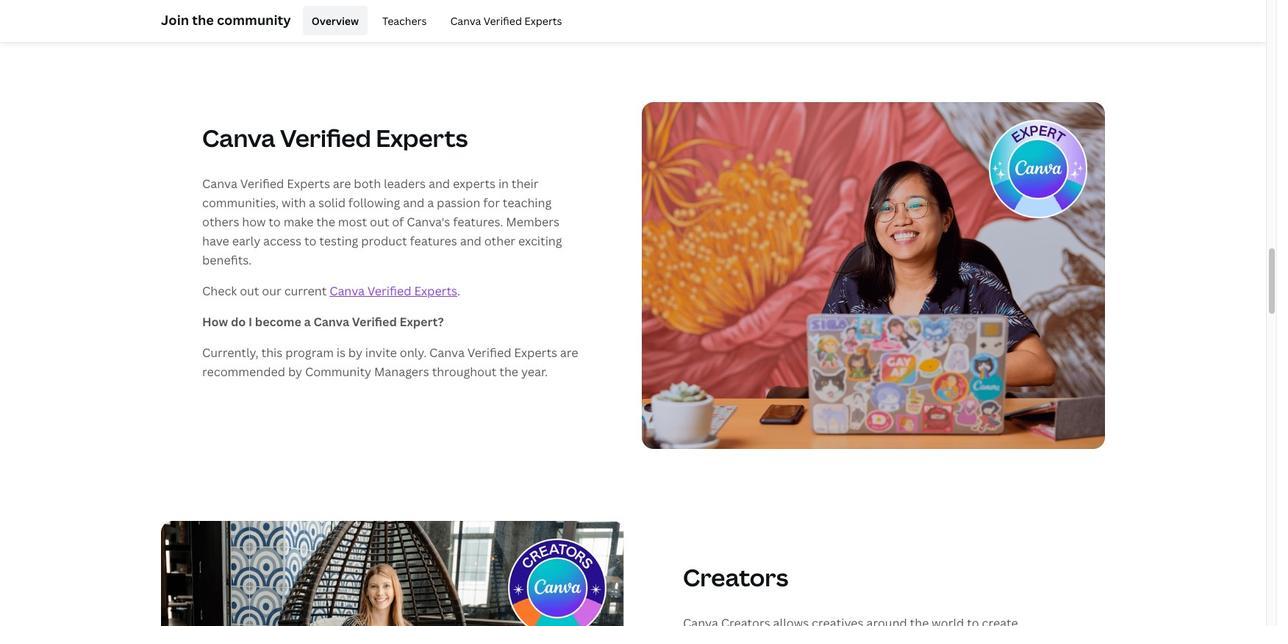 Task type: describe. For each thing, give the bounding box(es) containing it.
access
[[263, 233, 302, 249]]

1 vertical spatial out
[[240, 283, 259, 299]]

overview
[[312, 14, 359, 28]]

this
[[261, 345, 283, 361]]

the inside currently, this program is by invite only. canva verified experts are recommended by community managers throughout the year.
[[500, 364, 518, 380]]

how
[[242, 214, 266, 230]]

experts
[[453, 176, 496, 192]]

.
[[457, 283, 460, 299]]

1 horizontal spatial and
[[429, 176, 450, 192]]

community
[[305, 364, 371, 380]]

do
[[231, 314, 246, 330]]

community
[[217, 11, 291, 28]]

0 vertical spatial canva verified experts link
[[442, 6, 571, 35]]

a right become
[[304, 314, 311, 330]]

0 horizontal spatial by
[[288, 364, 302, 380]]

expert?
[[400, 314, 444, 330]]

a up 'canva's'
[[427, 195, 434, 211]]

teaching
[[503, 195, 552, 211]]

with
[[282, 195, 306, 211]]

0 horizontal spatial and
[[403, 195, 425, 211]]

check out our current canva verified experts .
[[202, 283, 460, 299]]

canva inside currently, this program is by invite only. canva verified experts are recommended by community managers throughout the year.
[[430, 345, 465, 361]]

overview link
[[303, 6, 368, 35]]

i
[[249, 314, 252, 330]]

our
[[262, 283, 281, 299]]

program
[[285, 345, 334, 361]]

join
[[161, 11, 189, 28]]

are inside canva verified experts are both leaders and experts in their communities, with a solid following and a passion for teaching others how to make the most out of canva's features. members have early access to testing product features and other exciting benefits.
[[333, 176, 351, 192]]

managers
[[374, 364, 429, 380]]

experts inside canva verified experts are both leaders and experts in their communities, with a solid following and a passion for teaching others how to make the most out of canva's features. members have early access to testing product features and other exciting benefits.
[[287, 176, 330, 192]]

0 horizontal spatial the
[[192, 11, 214, 28]]

year.
[[521, 364, 548, 380]]

both
[[354, 176, 381, 192]]

members
[[506, 214, 560, 230]]

are inside currently, this program is by invite only. canva verified experts are recommended by community managers throughout the year.
[[560, 345, 578, 361]]

make
[[284, 214, 314, 230]]

verified inside canva verified experts are both leaders and experts in their communities, with a solid following and a passion for teaching others how to make the most out of canva's features. members have early access to testing product features and other exciting benefits.
[[240, 176, 284, 192]]

communities,
[[202, 195, 279, 211]]

early
[[232, 233, 260, 249]]

1 vertical spatial canva verified experts link
[[330, 283, 457, 299]]

invite
[[365, 345, 397, 361]]

experts inside menu bar
[[525, 14, 562, 28]]

verified inside currently, this program is by invite only. canva verified experts are recommended by community managers throughout the year.
[[468, 345, 511, 361]]

in
[[498, 176, 509, 192]]

their
[[512, 176, 539, 192]]

0 vertical spatial to
[[269, 214, 281, 230]]

exciting
[[518, 233, 562, 249]]

canva verified experts inside menu bar
[[450, 14, 562, 28]]



Task type: vqa. For each thing, say whether or not it's contained in the screenshot.
search box
no



Task type: locate. For each thing, give the bounding box(es) containing it.
for
[[483, 195, 500, 211]]

0 horizontal spatial out
[[240, 283, 259, 299]]

have
[[202, 233, 229, 249]]

others
[[202, 214, 239, 230]]

out left our
[[240, 283, 259, 299]]

testing
[[319, 233, 358, 249]]

out
[[370, 214, 389, 230], [240, 283, 259, 299]]

1 vertical spatial are
[[560, 345, 578, 361]]

0 vertical spatial by
[[348, 345, 363, 361]]

1 horizontal spatial by
[[348, 345, 363, 361]]

other
[[484, 233, 516, 249]]

canva verified experts
[[450, 14, 562, 28], [202, 122, 468, 154]]

recommended
[[202, 364, 285, 380]]

by right is
[[348, 345, 363, 361]]

leaders
[[384, 176, 426, 192]]

only.
[[400, 345, 427, 361]]

and up passion
[[429, 176, 450, 192]]

0 horizontal spatial to
[[269, 214, 281, 230]]

features.
[[453, 214, 503, 230]]

experts
[[525, 14, 562, 28], [376, 122, 468, 154], [287, 176, 330, 192], [414, 283, 457, 299], [514, 345, 557, 361]]

features
[[410, 233, 457, 249]]

current
[[284, 283, 327, 299]]

product
[[361, 233, 407, 249]]

benefits.
[[202, 252, 252, 269]]

2 horizontal spatial the
[[500, 364, 518, 380]]

2 horizontal spatial and
[[460, 233, 482, 249]]

1 horizontal spatial to
[[304, 233, 316, 249]]

0 vertical spatial are
[[333, 176, 351, 192]]

of
[[392, 214, 404, 230]]

to up access
[[269, 214, 281, 230]]

teachers link
[[374, 6, 436, 35]]

and down leaders
[[403, 195, 425, 211]]

canva verified experts link
[[442, 6, 571, 35], [330, 283, 457, 299]]

teachers
[[382, 14, 427, 28]]

following
[[348, 195, 400, 211]]

and
[[429, 176, 450, 192], [403, 195, 425, 211], [460, 233, 482, 249]]

passion
[[437, 195, 480, 211]]

verified
[[484, 14, 522, 28], [280, 122, 371, 154], [240, 176, 284, 192], [368, 283, 411, 299], [352, 314, 397, 330], [468, 345, 511, 361]]

to down make
[[304, 233, 316, 249]]

creators
[[683, 562, 789, 593]]

canva
[[450, 14, 481, 28], [202, 122, 275, 154], [202, 176, 237, 192], [330, 283, 365, 299], [314, 314, 349, 330], [430, 345, 465, 361]]

experts inside currently, this program is by invite only. canva verified experts are recommended by community managers throughout the year.
[[514, 345, 557, 361]]

0 vertical spatial and
[[429, 176, 450, 192]]

currently, this program is by invite only. canva verified experts are recommended by community managers throughout the year.
[[202, 345, 578, 380]]

1 vertical spatial the
[[316, 214, 335, 230]]

2 vertical spatial and
[[460, 233, 482, 249]]

1 vertical spatial to
[[304, 233, 316, 249]]

canva's
[[407, 214, 450, 230]]

check
[[202, 283, 237, 299]]

canva verified experts are both leaders and experts in their communities, with a solid following and a passion for teaching others how to make the most out of canva's features. members have early access to testing product features and other exciting benefits.
[[202, 176, 562, 269]]

1 vertical spatial and
[[403, 195, 425, 211]]

by
[[348, 345, 363, 361], [288, 364, 302, 380]]

out left of
[[370, 214, 389, 230]]

1 horizontal spatial out
[[370, 214, 389, 230]]

1 horizontal spatial the
[[316, 214, 335, 230]]

how
[[202, 314, 228, 330]]

out inside canva verified experts are both leaders and experts in their communities, with a solid following and a passion for teaching others how to make the most out of canva's features. members have early access to testing product features and other exciting benefits.
[[370, 214, 389, 230]]

1 vertical spatial canva verified experts
[[202, 122, 468, 154]]

the
[[192, 11, 214, 28], [316, 214, 335, 230], [500, 364, 518, 380]]

the down solid
[[316, 214, 335, 230]]

join the community
[[161, 11, 291, 28]]

a
[[309, 195, 316, 211], [427, 195, 434, 211], [304, 314, 311, 330]]

solid
[[318, 195, 346, 211]]

0 vertical spatial canva verified experts
[[450, 14, 562, 28]]

0 vertical spatial out
[[370, 214, 389, 230]]

0 vertical spatial the
[[192, 11, 214, 28]]

how do i become a canva verified expert?
[[202, 314, 444, 330]]

1 horizontal spatial are
[[560, 345, 578, 361]]

become
[[255, 314, 301, 330]]

to
[[269, 214, 281, 230], [304, 233, 316, 249]]

by down program
[[288, 364, 302, 380]]

the left year.
[[500, 364, 518, 380]]

menu bar containing overview
[[297, 6, 571, 35]]

most
[[338, 214, 367, 230]]

2 vertical spatial the
[[500, 364, 518, 380]]

canva inside canva verified experts are both leaders and experts in their communities, with a solid following and a passion for teaching others how to make the most out of canva's features. members have early access to testing product features and other exciting benefits.
[[202, 176, 237, 192]]

are
[[333, 176, 351, 192], [560, 345, 578, 361]]

currently,
[[202, 345, 259, 361]]

the right the join
[[192, 11, 214, 28]]

a right with
[[309, 195, 316, 211]]

the inside canva verified experts are both leaders and experts in their communities, with a solid following and a passion for teaching others how to make the most out of canva's features. members have early access to testing product features and other exciting benefits.
[[316, 214, 335, 230]]

menu bar
[[297, 6, 571, 35]]

1 vertical spatial by
[[288, 364, 302, 380]]

is
[[337, 345, 346, 361]]

0 horizontal spatial are
[[333, 176, 351, 192]]

throughout
[[432, 364, 497, 380]]

and down features. on the left of the page
[[460, 233, 482, 249]]



